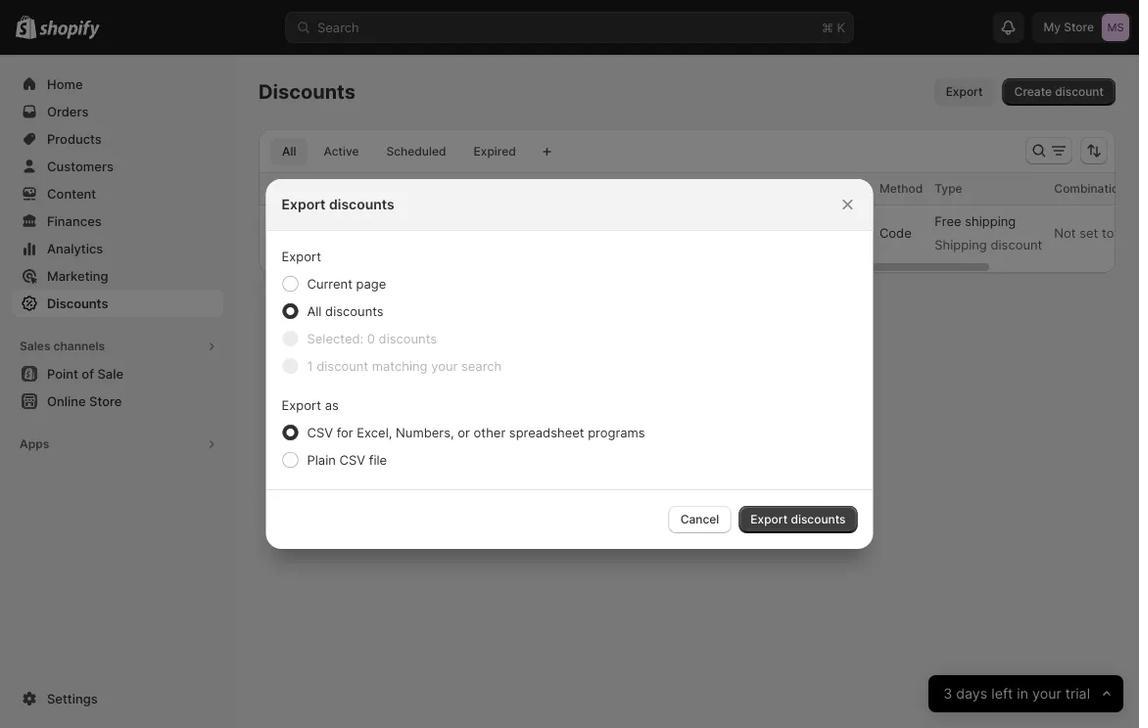 Task type: vqa. For each thing, say whether or not it's contained in the screenshot.
Free shipping Shipping discount
yes



Task type: locate. For each thing, give the bounding box(es) containing it.
numbers,
[[396, 425, 454, 440]]

apps
[[20, 437, 49, 451]]

set
[[1079, 225, 1098, 240]]

active link
[[312, 138, 371, 166]]

export
[[946, 85, 983, 99], [282, 196, 326, 213], [282, 249, 321, 264], [282, 398, 321, 413], [751, 513, 788, 527]]

title
[[302, 182, 327, 196]]

selected: 0 discounts
[[307, 331, 437, 346]]

discount
[[1055, 85, 1104, 99], [991, 237, 1042, 252], [317, 358, 368, 374]]

your
[[431, 358, 458, 374]]

to
[[1102, 225, 1114, 240]]

0 horizontal spatial csv
[[307, 425, 333, 440]]

export button
[[934, 78, 995, 106]]

csv for excel, numbers, or other spreadsheet programs
[[307, 425, 645, 440]]

programs
[[588, 425, 645, 440]]

search
[[317, 20, 359, 35]]

search
[[461, 358, 502, 374]]

0 horizontal spatial export discounts
[[282, 196, 394, 213]]

1 vertical spatial export discounts
[[751, 513, 846, 527]]

export left the as
[[282, 398, 321, 413]]

csv
[[307, 425, 333, 440], [339, 452, 365, 468]]

export left create
[[946, 85, 983, 99]]

0 vertical spatial all
[[282, 144, 296, 159]]

1 horizontal spatial discounts
[[259, 80, 355, 104]]

discount down shipping
[[991, 237, 1042, 252]]

discounts link
[[12, 290, 223, 317]]

csv left for
[[307, 425, 333, 440]]

1
[[307, 358, 313, 374]]

or
[[458, 425, 470, 440]]

export discounts dialog
[[0, 179, 1139, 549]]

cancel button
[[669, 506, 731, 534]]

0 horizontal spatial discounts
[[47, 296, 108, 311]]

expired
[[474, 144, 516, 159]]

1 horizontal spatial export discounts
[[751, 513, 846, 527]]

apps button
[[12, 431, 223, 458]]

0 horizontal spatial all
[[282, 144, 296, 159]]

all button
[[270, 138, 308, 166]]

create discount button
[[1002, 78, 1116, 106]]

discount for create discount
[[1055, 85, 1104, 99]]

591s56s1e057 link
[[302, 214, 781, 253]]

excel,
[[357, 425, 392, 440]]

discount inside button
[[1055, 85, 1104, 99]]

com
[[1118, 225, 1139, 240]]

discount inside dialog
[[317, 358, 368, 374]]

0 horizontal spatial discount
[[317, 358, 368, 374]]

all
[[282, 144, 296, 159], [307, 304, 322, 319]]

1 vertical spatial discount
[[991, 237, 1042, 252]]

all for all discounts
[[307, 304, 322, 319]]

home link
[[12, 71, 223, 98]]

home
[[47, 76, 83, 92]]

not set to com
[[1054, 225, 1139, 240]]

⌘
[[822, 20, 833, 35]]

export right cancel
[[751, 513, 788, 527]]

1 horizontal spatial discount
[[991, 237, 1042, 252]]

export inside export button
[[946, 85, 983, 99]]

scheduled
[[386, 144, 446, 159]]

discounts inside 'export discounts' button
[[791, 513, 846, 527]]

export discounts
[[282, 196, 394, 213], [751, 513, 846, 527]]

all down the 'current'
[[307, 304, 322, 319]]

discounts
[[329, 196, 394, 213], [325, 304, 384, 319], [379, 331, 437, 346], [791, 513, 846, 527]]

1 vertical spatial all
[[307, 304, 322, 319]]

free
[[935, 214, 961, 229]]

1 horizontal spatial all
[[307, 304, 322, 319]]

shipping
[[965, 214, 1016, 229]]

all left active
[[282, 144, 296, 159]]

0 vertical spatial discount
[[1055, 85, 1104, 99]]

0 vertical spatial export discounts
[[282, 196, 394, 213]]

all discounts
[[307, 304, 384, 319]]

all inside export discounts dialog
[[307, 304, 322, 319]]

selected:
[[307, 331, 363, 346]]

active
[[324, 144, 359, 159]]

1 horizontal spatial csv
[[339, 452, 365, 468]]

2 horizontal spatial discount
[[1055, 85, 1104, 99]]

discounts
[[259, 80, 355, 104], [47, 296, 108, 311]]

all inside button
[[282, 144, 296, 159]]

tab list
[[266, 137, 532, 166]]

code
[[879, 225, 912, 240]]

discounts up all button
[[259, 80, 355, 104]]

sales
[[20, 339, 50, 354]]

discount down selected: at left
[[317, 358, 368, 374]]

csv left file
[[339, 452, 365, 468]]

settings
[[47, 691, 98, 707]]

sales channels
[[20, 339, 105, 354]]

create
[[1014, 85, 1052, 99]]

discounts up channels
[[47, 296, 108, 311]]

2 vertical spatial discount
[[317, 358, 368, 374]]

discount right create
[[1055, 85, 1104, 99]]

settings link
[[12, 686, 223, 713]]



Task type: describe. For each thing, give the bounding box(es) containing it.
matching
[[372, 358, 428, 374]]

page
[[356, 276, 386, 291]]

shopify image
[[39, 20, 100, 40]]

combinations
[[1054, 182, 1132, 196]]

0 vertical spatial discounts
[[259, 80, 355, 104]]

tab list containing all
[[266, 137, 532, 166]]

export discounts button
[[739, 506, 857, 534]]

file
[[369, 452, 387, 468]]

1 vertical spatial discounts
[[47, 296, 108, 311]]

as
[[325, 398, 339, 413]]

cancel
[[680, 513, 719, 527]]

export discounts inside button
[[751, 513, 846, 527]]

591s56s1e057
[[302, 215, 395, 231]]

0 vertical spatial csv
[[307, 425, 333, 440]]

discount for 1 discount matching your search
[[317, 358, 368, 374]]

plain
[[307, 452, 336, 468]]

shipping
[[935, 237, 987, 252]]

1 discount matching your search
[[307, 358, 502, 374]]

export down title
[[282, 196, 326, 213]]

export up the 'current'
[[282, 249, 321, 264]]

not
[[1054, 225, 1076, 240]]

discount inside "free shipping shipping discount"
[[991, 237, 1042, 252]]

channels
[[53, 339, 105, 354]]

expired link
[[462, 138, 528, 166]]

scheduled link
[[375, 138, 458, 166]]

all for all
[[282, 144, 296, 159]]

type
[[935, 182, 962, 196]]

spreadsheet
[[509, 425, 584, 440]]

⌘ k
[[822, 20, 845, 35]]

title button
[[302, 179, 346, 199]]

free shipping shipping discount
[[935, 214, 1042, 252]]

other
[[474, 425, 506, 440]]

export inside 'export discounts' button
[[751, 513, 788, 527]]

current page
[[307, 276, 386, 291]]

1 vertical spatial csv
[[339, 452, 365, 468]]

export as
[[282, 398, 339, 413]]

plain csv file
[[307, 452, 387, 468]]

sales channels button
[[12, 333, 223, 360]]

method
[[879, 182, 923, 196]]

k
[[837, 20, 845, 35]]

for
[[337, 425, 353, 440]]

create discount
[[1014, 85, 1104, 99]]

current
[[307, 276, 352, 291]]

0
[[367, 331, 375, 346]]



